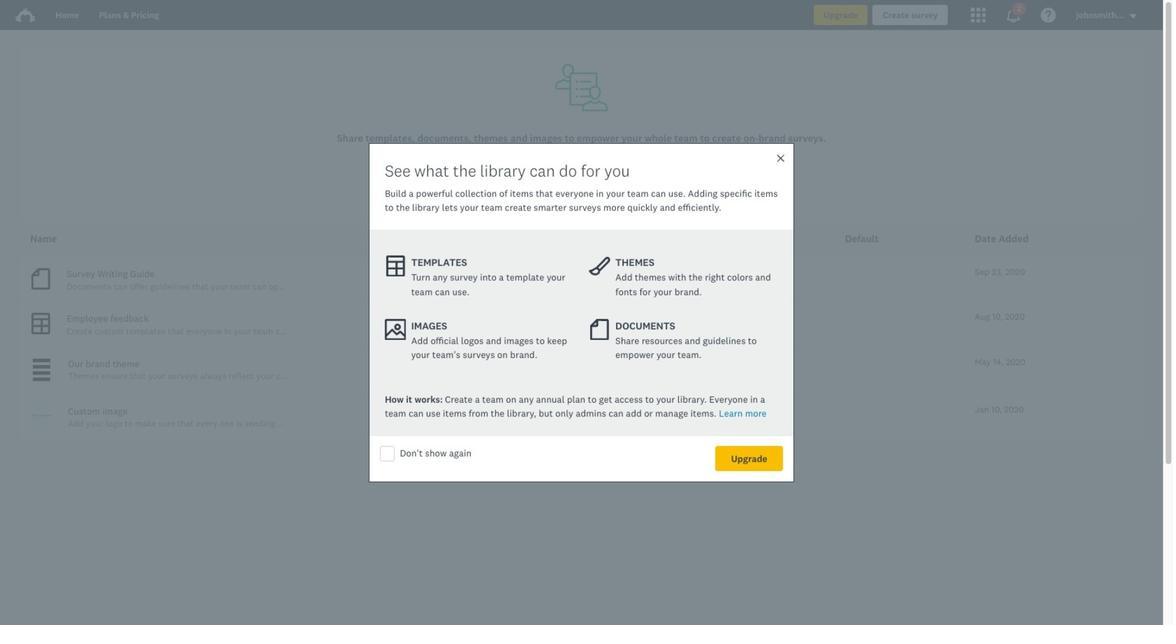 Task type: vqa. For each thing, say whether or not it's contained in the screenshot.
Document icon
yes



Task type: locate. For each thing, give the bounding box(es) containing it.
dropdown arrow icon image
[[1129, 12, 1138, 20], [1130, 14, 1137, 18]]

image image
[[385, 319, 406, 340]]

custom image image
[[30, 404, 53, 427]]

1 vertical spatial template image
[[30, 312, 52, 336]]

2 undefined: black element from the top
[[33, 365, 50, 369]]

0 horizontal spatial template image
[[30, 312, 52, 336]]

undefined: black element
[[33, 359, 50, 363], [33, 365, 50, 369], [33, 372, 50, 375], [33, 378, 50, 382]]

4 undefined: black element from the top
[[33, 378, 50, 382]]

dialog
[[369, 143, 794, 482]]

notification center icon image
[[1006, 8, 1021, 23]]

0 vertical spatial template image
[[385, 255, 406, 277]]

0 vertical spatial document image
[[30, 267, 52, 292]]

document image
[[30, 267, 52, 292], [589, 319, 610, 340]]

template image
[[385, 255, 406, 277], [30, 312, 52, 336]]

brand logo image
[[15, 5, 35, 25], [15, 8, 35, 23]]

1 horizontal spatial document image
[[589, 319, 610, 340]]

products icon image
[[971, 8, 986, 23], [971, 8, 986, 23]]



Task type: describe. For each thing, give the bounding box(es) containing it.
2 brand logo image from the top
[[15, 8, 35, 23]]

0 horizontal spatial document image
[[30, 267, 52, 292]]

theme thumbnail element
[[30, 357, 53, 384]]

1 vertical spatial document image
[[589, 319, 610, 340]]

brush image
[[589, 255, 610, 277]]

help icon image
[[1041, 8, 1056, 23]]

1 brand logo image from the top
[[15, 5, 35, 25]]

3 undefined: black element from the top
[[33, 372, 50, 375]]

x image
[[776, 154, 786, 163]]

1 undefined: black element from the top
[[33, 359, 50, 363]]

1 horizontal spatial template image
[[385, 255, 406, 277]]



